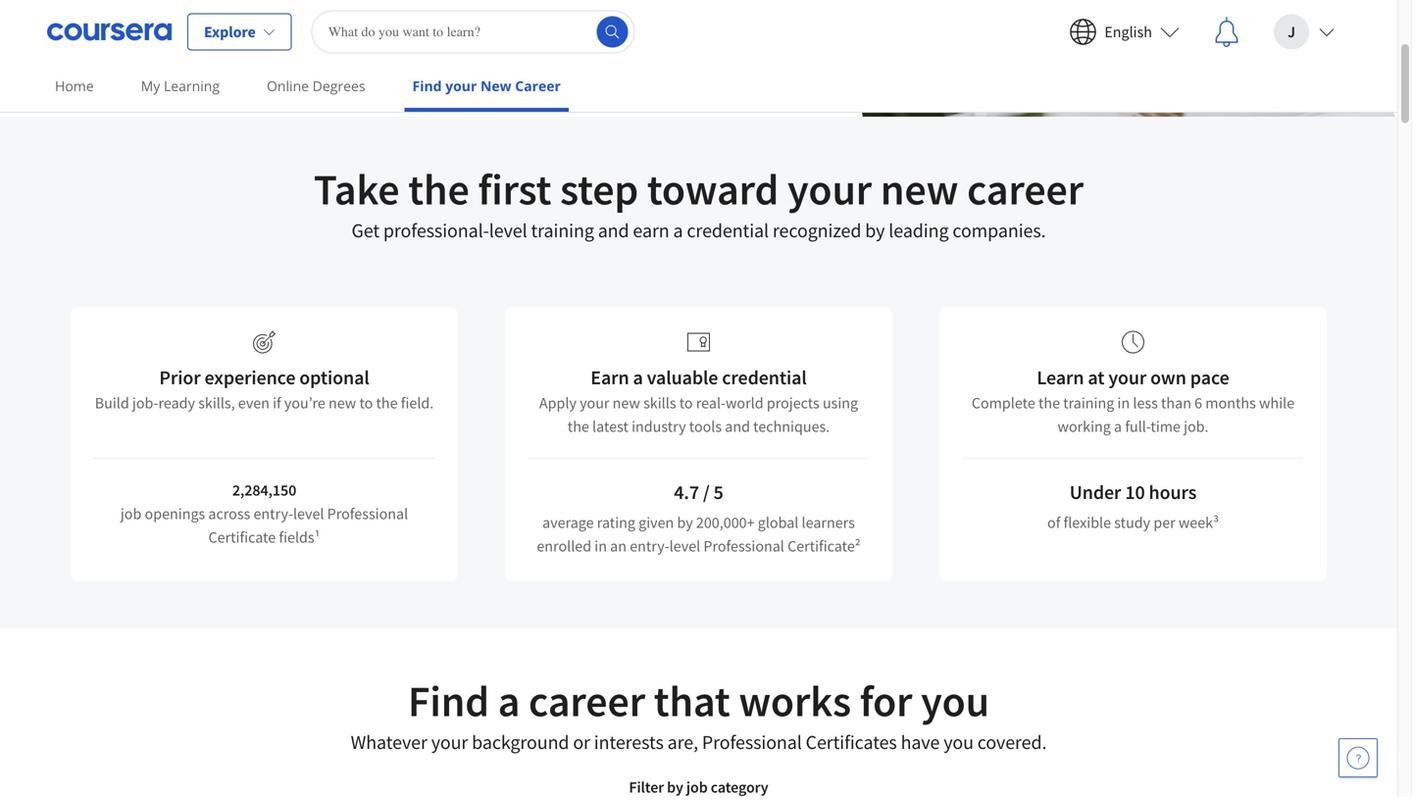 Task type: vqa. For each thing, say whether or not it's contained in the screenshot.
the bottommost Digital
no



Task type: locate. For each thing, give the bounding box(es) containing it.
1 vertical spatial credential
[[722, 365, 807, 390]]

0 vertical spatial by
[[865, 218, 885, 243]]

j button
[[1258, 0, 1350, 63]]

in inside learn at your own pace complete the training in less than 6 months while working a full-time job.
[[1117, 393, 1130, 413]]

your inside take the first step toward your new career get professional-level training and earn a credential recognized by leading companies.
[[787, 162, 872, 216]]

by right given
[[677, 513, 693, 532]]

that
[[654, 674, 730, 728]]

find for your
[[412, 76, 442, 95]]

2 horizontal spatial new
[[880, 162, 958, 216]]

new for toward
[[880, 162, 958, 216]]

entry- down 2,284,150
[[253, 504, 293, 524]]

the down 'learn'
[[1038, 393, 1060, 413]]

1 vertical spatial training
[[1063, 393, 1114, 413]]

certificate
[[208, 528, 276, 547]]

a right earn
[[673, 218, 683, 243]]

training up working
[[1063, 393, 1114, 413]]

fields¹
[[279, 528, 320, 547]]

entry- down given
[[630, 536, 669, 556]]

prior experience optional build job-ready skills, even if you're new to the field.
[[95, 365, 434, 413]]

1 horizontal spatial and
[[725, 417, 750, 436]]

an
[[610, 536, 627, 556]]

1 horizontal spatial career
[[967, 162, 1084, 216]]

1 horizontal spatial entry-
[[630, 536, 669, 556]]

0 vertical spatial find
[[412, 76, 442, 95]]

and left earn
[[598, 218, 629, 243]]

take the first step toward your new career get professional-level training and earn a credential recognized by leading companies.
[[314, 162, 1084, 243]]

new
[[880, 162, 958, 216], [329, 393, 356, 413], [613, 393, 640, 413]]

and
[[598, 218, 629, 243], [725, 417, 750, 436]]

career
[[967, 162, 1084, 216], [529, 674, 645, 728]]

a left full-
[[1114, 417, 1122, 436]]

a inside earn a valuable credential apply your new skills to real-world projects using the latest industry tools and techniques.
[[633, 365, 643, 390]]

0 horizontal spatial by
[[677, 513, 693, 532]]

explore up "learning" at the top of page
[[204, 22, 256, 42]]

in
[[1117, 393, 1130, 413], [595, 536, 607, 556]]

the up professional-
[[408, 162, 469, 216]]

training down step
[[531, 218, 594, 243]]

you up have at bottom right
[[921, 674, 989, 728]]

your right whatever
[[431, 730, 468, 755]]

a inside "find a career that works for you whatever your background or interests are, professional certificates have you covered."
[[498, 674, 520, 728]]

1 horizontal spatial explore
[[204, 22, 256, 42]]

tools
[[689, 417, 722, 436]]

training
[[531, 218, 594, 243], [1063, 393, 1114, 413]]

/
[[703, 480, 710, 505]]

to
[[359, 393, 373, 413], [679, 393, 693, 413]]

average
[[542, 513, 594, 532]]

2 horizontal spatial level
[[669, 536, 700, 556]]

find left 'new'
[[412, 76, 442, 95]]

credential up world
[[722, 365, 807, 390]]

english button
[[1054, 0, 1195, 63]]

0 vertical spatial credential
[[687, 218, 769, 243]]

level inside take the first step toward your new career get professional-level training and earn a credential recognized by leading companies.
[[489, 218, 527, 243]]

real-
[[696, 393, 726, 413]]

earn a valuable credential apply your new skills to real-world projects using the latest industry tools and techniques.
[[539, 365, 858, 436]]

your inside earn a valuable credential apply your new skills to real-world projects using the latest industry tools and techniques.
[[580, 393, 609, 413]]

professional inside the 2,284,150 job openings across entry-level professional certificate fields¹
[[327, 504, 408, 524]]

a inside learn at your own pace complete the training in less than 6 months while working a full-time job.
[[1114, 417, 1122, 436]]

a
[[673, 218, 683, 243], [633, 365, 643, 390], [1114, 417, 1122, 436], [498, 674, 520, 728]]

0 vertical spatial career
[[967, 162, 1084, 216]]

first
[[478, 162, 552, 216]]

apply
[[539, 393, 577, 413]]

take
[[314, 162, 400, 216]]

job
[[120, 504, 142, 524]]

background
[[472, 730, 569, 755]]

explore
[[204, 22, 256, 42], [78, 32, 130, 52]]

1 horizontal spatial by
[[865, 218, 885, 243]]

1 vertical spatial level
[[293, 504, 324, 524]]

0 vertical spatial in
[[1117, 393, 1130, 413]]

coursera image
[[47, 16, 172, 48]]

new inside take the first step toward your new career get professional-level training and earn a credential recognized by leading companies.
[[880, 162, 958, 216]]

0 horizontal spatial entry-
[[253, 504, 293, 524]]

1 vertical spatial entry-
[[630, 536, 669, 556]]

career up companies.
[[967, 162, 1084, 216]]

your
[[445, 76, 477, 95], [787, 162, 872, 216], [1108, 365, 1147, 390], [580, 393, 609, 413], [431, 730, 468, 755]]

1 vertical spatial career
[[529, 674, 645, 728]]

0 horizontal spatial level
[[293, 504, 324, 524]]

your inside learn at your own pace complete the training in less than 6 months while working a full-time job.
[[1108, 365, 1147, 390]]

enrolled
[[537, 536, 591, 556]]

techniques.
[[753, 417, 830, 436]]

certificate²
[[788, 536, 861, 556]]

to down the optional
[[359, 393, 373, 413]]

new up latest
[[613, 393, 640, 413]]

new up leading
[[880, 162, 958, 216]]

to inside earn a valuable credential apply your new skills to real-world projects using the latest industry tools and techniques.
[[679, 393, 693, 413]]

find inside "find a career that works for you whatever your background or interests are, professional certificates have you covered."
[[408, 674, 489, 728]]

build
[[95, 393, 129, 413]]

a up background
[[498, 674, 520, 728]]

10
[[1125, 480, 1145, 505]]

1 horizontal spatial training
[[1063, 393, 1114, 413]]

training inside learn at your own pace complete the training in less than 6 months while working a full-time job.
[[1063, 393, 1114, 413]]

at
[[1088, 365, 1105, 390]]

my learning
[[141, 76, 220, 95]]

working
[[1058, 417, 1111, 436]]

or
[[573, 730, 590, 755]]

1 vertical spatial by
[[677, 513, 693, 532]]

are,
[[667, 730, 698, 755]]

0 horizontal spatial career
[[529, 674, 645, 728]]

level up fields¹
[[293, 504, 324, 524]]

0 horizontal spatial to
[[359, 393, 373, 413]]

by left leading
[[865, 218, 885, 243]]

2 to from the left
[[679, 393, 693, 413]]

career inside "find a career that works for you whatever your background or interests are, professional certificates have you covered."
[[529, 674, 645, 728]]

explore inside popup button
[[204, 22, 256, 42]]

by
[[865, 218, 885, 243], [677, 513, 693, 532]]

and inside take the first step toward your new career get professional-level training and earn a credential recognized by leading companies.
[[598, 218, 629, 243]]

0 horizontal spatial and
[[598, 218, 629, 243]]

my
[[141, 76, 160, 95]]

explore for explore
[[204, 22, 256, 42]]

1 vertical spatial professional
[[704, 536, 784, 556]]

credential
[[687, 218, 769, 243], [722, 365, 807, 390]]

ready
[[158, 393, 195, 413]]

1 vertical spatial find
[[408, 674, 489, 728]]

career
[[515, 76, 561, 95]]

0 vertical spatial training
[[531, 218, 594, 243]]

new for apply
[[613, 393, 640, 413]]

learn
[[1037, 365, 1084, 390]]

1 horizontal spatial in
[[1117, 393, 1130, 413]]

your up the "less"
[[1108, 365, 1147, 390]]

0 vertical spatial professional
[[327, 504, 408, 524]]

0 vertical spatial and
[[598, 218, 629, 243]]

the left field.
[[376, 393, 398, 413]]

a right earn on the left top of the page
[[633, 365, 643, 390]]

in left an
[[595, 536, 607, 556]]

1 horizontal spatial level
[[489, 218, 527, 243]]

0 horizontal spatial training
[[531, 218, 594, 243]]

to left the real-
[[679, 393, 693, 413]]

What do you want to learn? text field
[[312, 10, 635, 53]]

4.7 / 5 average rating given by 200,000+ global learners enrolled in an entry-level professional certificate²
[[537, 480, 861, 556]]

the down 'apply'
[[568, 417, 589, 436]]

even
[[238, 393, 270, 413]]

valuable
[[647, 365, 718, 390]]

1 to from the left
[[359, 393, 373, 413]]

find up whatever
[[408, 674, 489, 728]]

career up or at the bottom left of page
[[529, 674, 645, 728]]

the inside learn at your own pace complete the training in less than 6 months while working a full-time job.
[[1038, 393, 1060, 413]]

your up latest
[[580, 393, 609, 413]]

new down the optional
[[329, 393, 356, 413]]

level down given
[[669, 536, 700, 556]]

full-
[[1125, 417, 1151, 436]]

the inside earn a valuable credential apply your new skills to real-world projects using the latest industry tools and techniques.
[[568, 417, 589, 436]]

0 horizontal spatial explore
[[78, 32, 130, 52]]

your up recognized
[[787, 162, 872, 216]]

0 vertical spatial entry-
[[253, 504, 293, 524]]

level
[[489, 218, 527, 243], [293, 504, 324, 524], [669, 536, 700, 556]]

rating
[[597, 513, 635, 532]]

certificates
[[806, 730, 897, 755]]

0 vertical spatial level
[[489, 218, 527, 243]]

level down first
[[489, 218, 527, 243]]

credential down toward
[[687, 218, 769, 243]]

you right have at bottom right
[[944, 730, 974, 755]]

career inside take the first step toward your new career get professional-level training and earn a credential recognized by leading companies.
[[967, 162, 1084, 216]]

companies.
[[953, 218, 1046, 243]]

in left the "less"
[[1117, 393, 1130, 413]]

level inside "4.7 / 5 average rating given by 200,000+ global learners enrolled in an entry-level professional certificate²"
[[669, 536, 700, 556]]

and down world
[[725, 417, 750, 436]]

recognized
[[773, 218, 861, 243]]

1 vertical spatial and
[[725, 417, 750, 436]]

1 vertical spatial in
[[595, 536, 607, 556]]

you
[[921, 674, 989, 728], [944, 730, 974, 755]]

field.
[[401, 393, 434, 413]]

using
[[823, 393, 858, 413]]

new inside earn a valuable credential apply your new skills to real-world projects using the latest industry tools and techniques.
[[613, 393, 640, 413]]

2 vertical spatial professional
[[702, 730, 802, 755]]

0 horizontal spatial new
[[329, 393, 356, 413]]

across
[[208, 504, 250, 524]]

level inside the 2,284,150 job openings across entry-level professional certificate fields¹
[[293, 504, 324, 524]]

1 horizontal spatial new
[[613, 393, 640, 413]]

professional
[[327, 504, 408, 524], [704, 536, 784, 556], [702, 730, 802, 755]]

and inside earn a valuable credential apply your new skills to real-world projects using the latest industry tools and techniques.
[[725, 417, 750, 436]]

credential inside take the first step toward your new career get professional-level training and earn a credential recognized by leading companies.
[[687, 218, 769, 243]]

online degrees
[[267, 76, 365, 95]]

2 vertical spatial level
[[669, 536, 700, 556]]

None search field
[[312, 10, 635, 53]]

explore up home link
[[78, 32, 130, 52]]

6
[[1195, 393, 1202, 413]]

my learning link
[[133, 64, 228, 108]]

0 horizontal spatial in
[[595, 536, 607, 556]]

1 horizontal spatial to
[[679, 393, 693, 413]]



Task type: describe. For each thing, give the bounding box(es) containing it.
the inside prior experience optional build job-ready skills, even if you're new to the field.
[[376, 393, 398, 413]]

openings
[[145, 504, 205, 524]]

week³
[[1179, 513, 1219, 532]]

5
[[713, 480, 723, 505]]

flexible
[[1064, 513, 1111, 532]]

training inside take the first step toward your new career get professional-level training and earn a credential recognized by leading companies.
[[531, 218, 594, 243]]

months
[[1206, 393, 1256, 413]]

experience
[[204, 365, 296, 390]]

latest
[[592, 417, 628, 436]]

less
[[1133, 393, 1158, 413]]

english
[[1105, 22, 1152, 42]]

industry
[[632, 417, 686, 436]]

while
[[1259, 393, 1295, 413]]

200,000+
[[696, 513, 755, 532]]

global
[[758, 513, 799, 532]]

per
[[1154, 513, 1176, 532]]

step
[[560, 162, 639, 216]]

credential inside earn a valuable credential apply your new skills to real-world projects using the latest industry tools and techniques.
[[722, 365, 807, 390]]

skills
[[643, 393, 676, 413]]

0 vertical spatial you
[[921, 674, 989, 728]]

explore button
[[187, 13, 292, 51]]

study
[[1114, 513, 1150, 532]]

toward
[[647, 162, 779, 216]]

for
[[860, 674, 912, 728]]

professional inside "find a career that works for you whatever your background or interests are, professional certificates have you covered."
[[702, 730, 802, 755]]

prior
[[159, 365, 201, 390]]

by inside "4.7 / 5 average rating given by 200,000+ global learners enrolled in an entry-level professional certificate²"
[[677, 513, 693, 532]]

whatever
[[351, 730, 427, 755]]

skills,
[[198, 393, 235, 413]]

1 vertical spatial you
[[944, 730, 974, 755]]

leading
[[889, 218, 949, 243]]

complete
[[972, 393, 1035, 413]]

entry- inside the 2,284,150 job openings across entry-level professional certificate fields¹
[[253, 504, 293, 524]]

home
[[55, 76, 94, 95]]

of
[[1047, 513, 1060, 532]]

to inside prior experience optional build job-ready skills, even if you're new to the field.
[[359, 393, 373, 413]]

professional-
[[383, 218, 489, 243]]

if
[[273, 393, 281, 413]]

job-
[[132, 393, 158, 413]]

4.7
[[674, 480, 699, 505]]

find your new career link
[[405, 64, 569, 112]]

explore careers link
[[47, 19, 217, 66]]

professional inside "4.7 / 5 average rating given by 200,000+ global learners enrolled in an entry-level professional certificate²"
[[704, 536, 784, 556]]

pace
[[1190, 365, 1229, 390]]

have
[[901, 730, 940, 755]]

your left 'new'
[[445, 76, 477, 95]]

find a career that works for you whatever your background or interests are, professional certificates have you covered.
[[351, 674, 1047, 755]]

in inside "4.7 / 5 average rating given by 200,000+ global learners enrolled in an entry-level professional certificate²"
[[595, 536, 607, 556]]

learning
[[164, 76, 220, 95]]

learners
[[802, 513, 855, 532]]

find your new career
[[412, 76, 561, 95]]

online
[[267, 76, 309, 95]]

given
[[639, 513, 674, 532]]

own
[[1150, 365, 1186, 390]]

new
[[481, 76, 512, 95]]

time
[[1151, 417, 1181, 436]]

your inside "find a career that works for you whatever your background or interests are, professional certificates have you covered."
[[431, 730, 468, 755]]

interests
[[594, 730, 664, 755]]

explore for explore careers
[[78, 32, 130, 52]]

help center image
[[1346, 746, 1370, 770]]

careers
[[133, 32, 185, 52]]

j
[[1288, 22, 1295, 42]]

get
[[352, 218, 380, 243]]

job.
[[1184, 417, 1209, 436]]

explore careers
[[78, 32, 185, 52]]

world
[[726, 393, 764, 413]]

entry- inside "4.7 / 5 average rating given by 200,000+ global learners enrolled in an entry-level professional certificate²"
[[630, 536, 669, 556]]

earn
[[591, 365, 629, 390]]

the inside take the first step toward your new career get professional-level training and earn a credential recognized by leading companies.
[[408, 162, 469, 216]]

under
[[1070, 480, 1121, 505]]

online degrees link
[[259, 64, 373, 108]]

degrees
[[313, 76, 365, 95]]

by inside take the first step toward your new career get professional-level training and earn a credential recognized by leading companies.
[[865, 218, 885, 243]]

hours
[[1149, 480, 1197, 505]]

projects
[[767, 393, 820, 413]]

find for a
[[408, 674, 489, 728]]

new inside prior experience optional build job-ready skills, even if you're new to the field.
[[329, 393, 356, 413]]

2,284,150
[[232, 481, 296, 500]]

works
[[739, 674, 851, 728]]

2,284,150 job openings across entry-level professional certificate fields¹
[[120, 481, 408, 547]]

than
[[1161, 393, 1191, 413]]

optional
[[299, 365, 369, 390]]

home link
[[47, 64, 102, 108]]

you're
[[284, 393, 325, 413]]

under 10 hours of flexible study per week³
[[1047, 480, 1219, 532]]

a inside take the first step toward your new career get professional-level training and earn a credential recognized by leading companies.
[[673, 218, 683, 243]]



